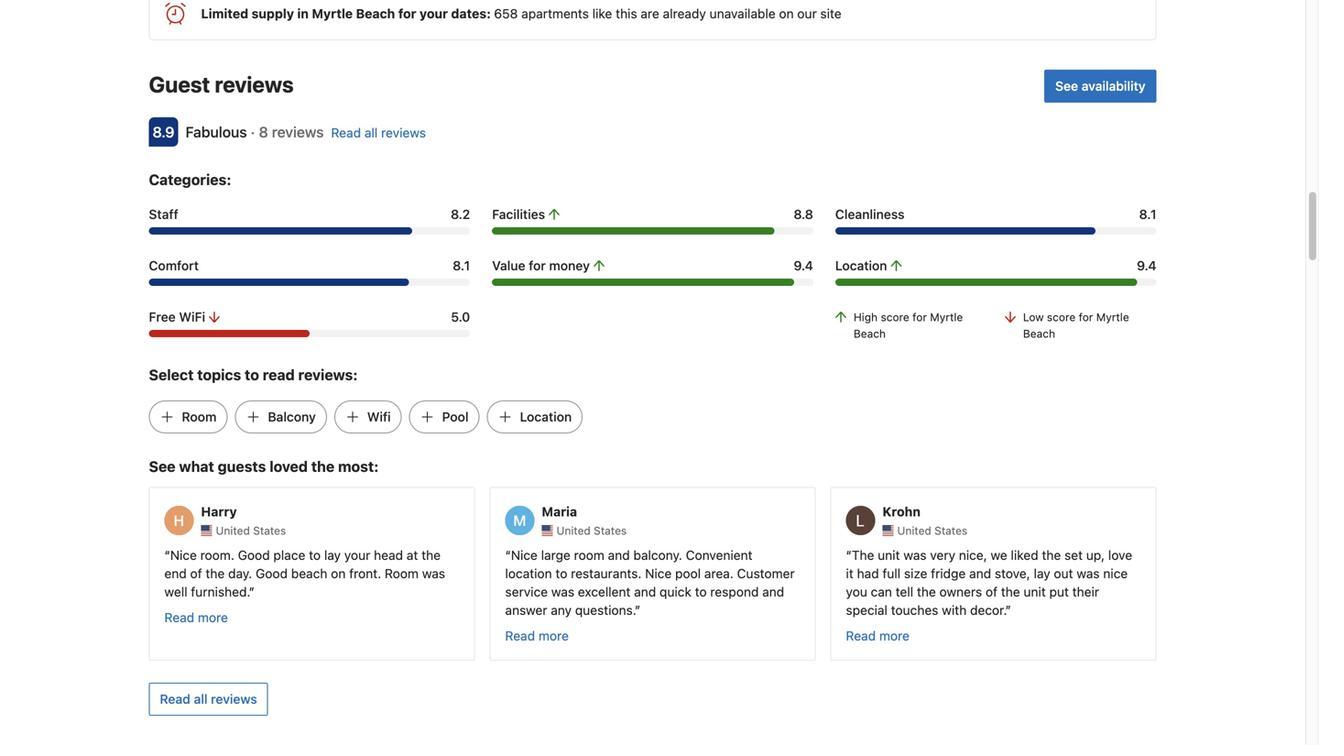 Task type: locate. For each thing, give the bounding box(es) containing it.
low
[[1024, 311, 1044, 323]]

front.
[[349, 566, 381, 581]]

2 horizontal spatial united
[[898, 524, 932, 537]]

2 horizontal spatial "
[[846, 547, 852, 563]]

customer
[[737, 566, 795, 581]]

the up out at the bottom right of the page
[[1042, 547, 1061, 563]]

united states image down harry
[[201, 525, 212, 536]]

more down furnished. on the bottom left of page
[[198, 610, 228, 625]]

read for " nice large room and balcony. convenient location to restaurants. nice pool area.  customer service was excellent and quick to respond and answer any questions.
[[505, 628, 535, 643]]

all inside button
[[194, 691, 208, 706]]

0 horizontal spatial beach
[[356, 6, 395, 21]]

see inside button
[[1056, 78, 1079, 93]]

1 horizontal spatial read all reviews
[[331, 125, 426, 140]]

0 horizontal spatial united states image
[[201, 525, 212, 536]]

2 states from the left
[[594, 524, 627, 537]]

in
[[297, 6, 309, 21]]

1 united states from the left
[[216, 524, 286, 537]]

on left our
[[779, 6, 794, 21]]

" up it
[[846, 547, 852, 563]]

myrtle for high
[[930, 311, 963, 323]]

0 horizontal spatial score
[[881, 311, 910, 323]]

0 horizontal spatial united
[[216, 524, 250, 537]]

lay inside " nice room. good place to lay your head at the end of the day. good beach on front. room was well furnished.
[[324, 547, 341, 563]]

fabulous · 8 reviews
[[186, 123, 324, 141]]

high score for myrtle beach
[[854, 311, 963, 340]]

location up high
[[836, 258, 888, 273]]

1 united from the left
[[216, 524, 250, 537]]

1 horizontal spatial united states
[[557, 524, 627, 537]]

0 vertical spatial read all reviews
[[331, 125, 426, 140]]

and down nice,
[[970, 566, 992, 581]]

nice down balcony.
[[645, 566, 672, 581]]

2 9.4 from the left
[[1137, 258, 1157, 273]]

decor.
[[971, 602, 1006, 618]]

score for high
[[881, 311, 910, 323]]

beach down low
[[1024, 327, 1056, 340]]

states for place
[[253, 524, 286, 537]]

0 horizontal spatial your
[[344, 547, 371, 563]]

2 horizontal spatial beach
[[1024, 327, 1056, 340]]

of right end
[[190, 566, 202, 581]]

" down day.
[[249, 584, 255, 599]]

1 horizontal spatial "
[[505, 547, 511, 563]]

more for full
[[880, 628, 910, 643]]

to
[[245, 366, 259, 383], [309, 547, 321, 563], [556, 566, 568, 581], [695, 584, 707, 599]]

krohn
[[883, 504, 921, 519]]

restaurants.
[[571, 566, 642, 581]]

0 horizontal spatial read more button
[[164, 608, 228, 627]]

0 horizontal spatial "
[[164, 547, 170, 563]]

guest reviews element
[[149, 69, 1037, 99]]

beach for low
[[1024, 327, 1056, 340]]

beach
[[356, 6, 395, 21], [854, 327, 886, 340], [1024, 327, 1056, 340]]

for right high
[[913, 311, 927, 323]]

of up decor. on the bottom of the page
[[986, 584, 998, 599]]

the right at
[[422, 547, 441, 563]]

0 horizontal spatial united states
[[216, 524, 286, 537]]

maria
[[542, 504, 577, 519]]

on left front.
[[331, 566, 346, 581]]

states up room
[[594, 524, 627, 537]]

0 vertical spatial all
[[365, 125, 378, 140]]

facilities
[[492, 206, 545, 222]]

beach for limited
[[356, 6, 395, 21]]

love
[[1109, 547, 1133, 563]]

read
[[331, 125, 361, 140], [164, 610, 194, 625], [505, 628, 535, 643], [846, 628, 876, 643], [160, 691, 191, 706]]

0 vertical spatial location
[[836, 258, 888, 273]]

" up end
[[164, 547, 170, 563]]

more down the touches
[[880, 628, 910, 643]]

3 states from the left
[[935, 524, 968, 537]]

see availability
[[1056, 78, 1146, 93]]

read more button
[[164, 608, 228, 627], [505, 627, 569, 645], [846, 627, 910, 645]]

owners
[[940, 584, 983, 599]]

for right low
[[1079, 311, 1094, 323]]

reviews
[[215, 71, 294, 97], [272, 123, 324, 141], [381, 125, 426, 140], [211, 691, 257, 706]]

read all reviews inside button
[[160, 691, 257, 706]]

united for krohn
[[898, 524, 932, 537]]

well
[[164, 584, 187, 599]]

room.
[[200, 547, 235, 563]]

score for low
[[1047, 311, 1076, 323]]

myrtle inside "high score for myrtle beach"
[[930, 311, 963, 323]]

" for fridge
[[1006, 602, 1012, 618]]

room down at
[[385, 566, 419, 581]]

" nice large room and balcony. convenient location to restaurants. nice pool area.  customer service was excellent and quick to respond and answer any questions.
[[505, 547, 795, 618]]

0 horizontal spatial location
[[520, 409, 572, 424]]

1 horizontal spatial "
[[635, 602, 641, 618]]

good down place
[[256, 566, 288, 581]]

states up very
[[935, 524, 968, 537]]

see left availability
[[1056, 78, 1079, 93]]

your left 'dates:'
[[420, 6, 448, 21]]

united states image down maria
[[542, 525, 553, 536]]

beach down high
[[854, 327, 886, 340]]

1 horizontal spatial 9.4
[[1137, 258, 1157, 273]]

more down any
[[539, 628, 569, 643]]

read more down well
[[164, 610, 228, 625]]

united states down harry
[[216, 524, 286, 537]]

lay
[[324, 547, 341, 563], [1034, 566, 1051, 581]]

1 horizontal spatial read more button
[[505, 627, 569, 645]]

read all reviews
[[331, 125, 426, 140], [160, 691, 257, 706]]

2 united from the left
[[557, 524, 591, 537]]

day.
[[228, 566, 252, 581]]

0 horizontal spatial read more
[[164, 610, 228, 625]]

end
[[164, 566, 187, 581]]

myrtle right low
[[1097, 311, 1130, 323]]

myrtle right in
[[312, 6, 353, 21]]

was
[[904, 547, 927, 563], [422, 566, 445, 581], [1077, 566, 1100, 581], [552, 584, 575, 599]]

united states
[[216, 524, 286, 537], [557, 524, 627, 537], [898, 524, 968, 537]]

" the unit was very nice, we liked the set up, love it had full size fridge and stove, lay out was nice you can tell the owners of the unit put their special touches with decor.
[[846, 547, 1133, 618]]

read more button for " nice large room and balcony. convenient location to restaurants. nice pool area.  customer service was excellent and quick to respond and answer any questions.
[[505, 627, 569, 645]]

1 horizontal spatial read more
[[505, 628, 569, 643]]

the
[[852, 547, 875, 563]]

beach inside "high score for myrtle beach"
[[854, 327, 886, 340]]

2 horizontal spatial more
[[880, 628, 910, 643]]

good
[[238, 547, 270, 563], [256, 566, 288, 581]]

score inside low score for myrtle beach
[[1047, 311, 1076, 323]]

1 horizontal spatial 8.1
[[1140, 206, 1157, 222]]

was up any
[[552, 584, 575, 599]]

1 vertical spatial location
[[520, 409, 572, 424]]

out
[[1054, 566, 1074, 581]]

read inside button
[[160, 691, 191, 706]]

nice up end
[[170, 547, 197, 563]]

this
[[616, 6, 637, 21]]

dates:
[[451, 6, 491, 21]]

limited supply in myrtle beach for your dates: 658 apartments like this are already unavailable on our site
[[201, 6, 842, 21]]

see for see what guests loved the most:
[[149, 458, 176, 475]]

1 vertical spatial all
[[194, 691, 208, 706]]

score inside "high score for myrtle beach"
[[881, 311, 910, 323]]

0 horizontal spatial 8.1
[[453, 258, 470, 273]]

"
[[249, 584, 255, 599], [635, 602, 641, 618], [1006, 602, 1012, 618]]

myrtle
[[312, 6, 353, 21], [930, 311, 963, 323], [1097, 311, 1130, 323]]

select topics to read reviews:
[[149, 366, 358, 383]]

" inside the " nice large room and balcony. convenient location to restaurants. nice pool area.  customer service was excellent and quick to respond and answer any questions.
[[505, 547, 511, 563]]

2 united states from the left
[[557, 524, 627, 537]]

0 horizontal spatial all
[[194, 691, 208, 706]]

0 horizontal spatial "
[[249, 584, 255, 599]]

put
[[1050, 584, 1069, 599]]

2 horizontal spatial "
[[1006, 602, 1012, 618]]

nice up location
[[511, 547, 538, 563]]

" for " the unit was very nice, we liked the set up, love it had full size fridge and stove, lay out was nice you can tell the owners of the unit put their special touches with decor.
[[846, 547, 852, 563]]

united states for krohn
[[898, 524, 968, 537]]

lay up beach at the left
[[324, 547, 341, 563]]

more
[[198, 610, 228, 625], [539, 628, 569, 643], [880, 628, 910, 643]]

0 horizontal spatial 9.4
[[794, 258, 814, 273]]

0 horizontal spatial of
[[190, 566, 202, 581]]

good up day.
[[238, 547, 270, 563]]

3 united states image from the left
[[883, 525, 894, 536]]

for
[[398, 6, 417, 21], [529, 258, 546, 273], [913, 311, 927, 323], [1079, 311, 1094, 323]]

room down the topics at the left
[[182, 409, 217, 424]]

" inside " the unit was very nice, we liked the set up, love it had full size fridge and stove, lay out was nice you can tell the owners of the unit put their special touches with decor.
[[846, 547, 852, 563]]

read more down "special"
[[846, 628, 910, 643]]

score right low
[[1047, 311, 1076, 323]]

3 united from the left
[[898, 524, 932, 537]]

2 horizontal spatial united states image
[[883, 525, 894, 536]]

2 horizontal spatial read more
[[846, 628, 910, 643]]

your inside " nice room. good place to lay your head at the end of the day. good beach on front. room was well furnished.
[[344, 547, 371, 563]]

1 vertical spatial lay
[[1034, 566, 1051, 581]]

2 horizontal spatial united states
[[898, 524, 968, 537]]

for left 'dates:'
[[398, 6, 417, 21]]

had
[[857, 566, 879, 581]]

0 horizontal spatial nice
[[170, 547, 197, 563]]

united states image
[[201, 525, 212, 536], [542, 525, 553, 536], [883, 525, 894, 536]]

0 vertical spatial 8.1
[[1140, 206, 1157, 222]]

states up place
[[253, 524, 286, 537]]

balcony.
[[634, 547, 683, 563]]

beach inside low score for myrtle beach
[[1024, 327, 1056, 340]]

full
[[883, 566, 901, 581]]

to inside " nice room. good place to lay your head at the end of the day. good beach on front. room was well furnished.
[[309, 547, 321, 563]]

cleanliness
[[836, 206, 905, 222]]

" down restaurants.
[[635, 602, 641, 618]]

beach right in
[[356, 6, 395, 21]]

review categories element
[[149, 168, 231, 190]]

room
[[574, 547, 605, 563]]

1 horizontal spatial see
[[1056, 78, 1079, 93]]

2 horizontal spatial myrtle
[[1097, 311, 1130, 323]]

united states image for krohn
[[883, 525, 894, 536]]

united down maria
[[557, 524, 591, 537]]

1 united states image from the left
[[201, 525, 212, 536]]

availability
[[1082, 78, 1146, 93]]

0 horizontal spatial more
[[198, 610, 228, 625]]

the
[[311, 458, 335, 475], [422, 547, 441, 563], [1042, 547, 1061, 563], [206, 566, 225, 581], [917, 584, 936, 599], [1001, 584, 1021, 599]]

to down large
[[556, 566, 568, 581]]

beach for high
[[854, 327, 886, 340]]

read more
[[164, 610, 228, 625], [505, 628, 569, 643], [846, 628, 910, 643]]

wifi
[[179, 309, 205, 324]]

reviews inside button
[[211, 691, 257, 706]]

1 horizontal spatial beach
[[854, 327, 886, 340]]

united states image down krohn
[[883, 525, 894, 536]]

read more button down "special"
[[846, 627, 910, 645]]

2 horizontal spatial states
[[935, 524, 968, 537]]

to up beach at the left
[[309, 547, 321, 563]]

1 vertical spatial see
[[149, 458, 176, 475]]

1 score from the left
[[881, 311, 910, 323]]

0 vertical spatial lay
[[324, 547, 341, 563]]

1 horizontal spatial states
[[594, 524, 627, 537]]

2 " from the left
[[505, 547, 511, 563]]

staff 8.2 meter
[[149, 227, 470, 234]]

3 united states from the left
[[898, 524, 968, 537]]

0 horizontal spatial room
[[182, 409, 217, 424]]

read more button down well
[[164, 608, 228, 627]]

united down harry
[[216, 524, 250, 537]]

see what guests loved the most:
[[149, 458, 379, 475]]

was up size
[[904, 547, 927, 563]]

united down krohn
[[898, 524, 932, 537]]

head
[[374, 547, 403, 563]]

all
[[365, 125, 378, 140], [194, 691, 208, 706]]

0 horizontal spatial lay
[[324, 547, 341, 563]]

read more down answer
[[505, 628, 569, 643]]

the down "room." at the left bottom of the page
[[206, 566, 225, 581]]

1 vertical spatial read all reviews
[[160, 691, 257, 706]]

1 vertical spatial 8.1
[[453, 258, 470, 273]]

lay left out at the bottom right of the page
[[1034, 566, 1051, 581]]

0 horizontal spatial myrtle
[[312, 6, 353, 21]]

0 vertical spatial of
[[190, 566, 202, 581]]

unit left put
[[1024, 584, 1046, 599]]

myrtle inside low score for myrtle beach
[[1097, 311, 1130, 323]]

and
[[608, 547, 630, 563], [970, 566, 992, 581], [634, 584, 656, 599], [763, 584, 785, 599]]

2 horizontal spatial read more button
[[846, 627, 910, 645]]

unit up full at the right of the page
[[878, 547, 900, 563]]

1 horizontal spatial myrtle
[[930, 311, 963, 323]]

see for see availability
[[1056, 78, 1079, 93]]

1 vertical spatial of
[[986, 584, 998, 599]]

room
[[182, 409, 217, 424], [385, 566, 419, 581]]

1 vertical spatial on
[[331, 566, 346, 581]]

1 horizontal spatial of
[[986, 584, 998, 599]]

united states for harry
[[216, 524, 286, 537]]

of inside " the unit was very nice, we liked the set up, love it had full size fridge and stove, lay out was nice you can tell the owners of the unit put their special touches with decor.
[[986, 584, 998, 599]]

myrtle down "location 9.4" meter
[[930, 311, 963, 323]]

value for money
[[492, 258, 590, 273]]

1 states from the left
[[253, 524, 286, 537]]

united states up room
[[557, 524, 627, 537]]

" for excellent
[[635, 602, 641, 618]]

1 horizontal spatial nice
[[511, 547, 538, 563]]

score right high
[[881, 311, 910, 323]]

read more button for " nice room. good place to lay your head at the end of the day. good beach on front. room was well furnished.
[[164, 608, 228, 627]]

1 horizontal spatial score
[[1047, 311, 1076, 323]]

score
[[881, 311, 910, 323], [1047, 311, 1076, 323]]

1 vertical spatial room
[[385, 566, 419, 581]]

1 9.4 from the left
[[794, 258, 814, 273]]

excellent
[[578, 584, 631, 599]]

9.4
[[794, 258, 814, 273], [1137, 258, 1157, 273]]

was inside the " nice large room and balcony. convenient location to restaurants. nice pool area.  customer service was excellent and quick to respond and answer any questions.
[[552, 584, 575, 599]]

0 horizontal spatial on
[[331, 566, 346, 581]]

supply
[[252, 6, 294, 21]]

see left what
[[149, 458, 176, 475]]

was inside " nice room. good place to lay your head at the end of the day. good beach on front. room was well furnished.
[[422, 566, 445, 581]]

guest reviews
[[149, 71, 294, 97]]

0 vertical spatial see
[[1056, 78, 1079, 93]]

1 horizontal spatial united
[[557, 524, 591, 537]]

0 horizontal spatial states
[[253, 524, 286, 537]]

1 horizontal spatial united states image
[[542, 525, 553, 536]]

on inside " nice room. good place to lay your head at the end of the day. good beach on front. room was well furnished.
[[331, 566, 346, 581]]

1 horizontal spatial more
[[539, 628, 569, 643]]

states for very
[[935, 524, 968, 537]]

" up location
[[505, 547, 511, 563]]

9.4 for location
[[1137, 258, 1157, 273]]

and inside " the unit was very nice, we liked the set up, love it had full size fridge and stove, lay out was nice you can tell the owners of the unit put their special touches with decor.
[[970, 566, 992, 581]]

1 " from the left
[[164, 547, 170, 563]]

" inside " nice room. good place to lay your head at the end of the day. good beach on front. room was well furnished.
[[164, 547, 170, 563]]

nice inside " nice room. good place to lay your head at the end of the day. good beach on front. room was well furnished.
[[170, 547, 197, 563]]

stove,
[[995, 566, 1031, 581]]

" down stove, on the bottom right of page
[[1006, 602, 1012, 618]]

read more button down answer
[[505, 627, 569, 645]]

their
[[1073, 584, 1100, 599]]

1 horizontal spatial room
[[385, 566, 419, 581]]

was right front.
[[422, 566, 445, 581]]

1 horizontal spatial your
[[420, 6, 448, 21]]

1 vertical spatial good
[[256, 566, 288, 581]]

1 horizontal spatial all
[[365, 125, 378, 140]]

0 vertical spatial unit
[[878, 547, 900, 563]]

3 " from the left
[[846, 547, 852, 563]]

1 vertical spatial unit
[[1024, 584, 1046, 599]]

location right pool
[[520, 409, 572, 424]]

1 horizontal spatial lay
[[1034, 566, 1051, 581]]

your up front.
[[344, 547, 371, 563]]

1 horizontal spatial on
[[779, 6, 794, 21]]

0 horizontal spatial read all reviews
[[160, 691, 257, 706]]

658
[[494, 6, 518, 21]]

united states up very
[[898, 524, 968, 537]]

2 united states image from the left
[[542, 525, 553, 536]]

2 score from the left
[[1047, 311, 1076, 323]]

0 horizontal spatial see
[[149, 458, 176, 475]]

of inside " nice room. good place to lay your head at the end of the day. good beach on front. room was well furnished.
[[190, 566, 202, 581]]

1 vertical spatial your
[[344, 547, 371, 563]]



Task type: describe. For each thing, give the bounding box(es) containing it.
beach
[[291, 566, 328, 581]]

already
[[663, 6, 706, 21]]

0 vertical spatial room
[[182, 409, 217, 424]]

" for " nice room. good place to lay your head at the end of the day. good beach on front. room was well furnished.
[[164, 547, 170, 563]]

harry
[[201, 504, 237, 519]]

furnished.
[[191, 584, 249, 599]]

and left quick
[[634, 584, 656, 599]]

see availability button
[[1045, 69, 1157, 102]]

it
[[846, 566, 854, 581]]

for inside low score for myrtle beach
[[1079, 311, 1094, 323]]

was up their
[[1077, 566, 1100, 581]]

states for and
[[594, 524, 627, 537]]

read for " nice room. good place to lay your head at the end of the day. good beach on front. room was well furnished.
[[164, 610, 194, 625]]

touches
[[891, 602, 939, 618]]

most:
[[338, 458, 379, 475]]

select
[[149, 366, 194, 383]]

8.8
[[794, 206, 814, 222]]

united for maria
[[557, 524, 591, 537]]

size
[[904, 566, 928, 581]]

united states image for maria
[[542, 525, 553, 536]]

read more for " nice large room and balcony. convenient location to restaurants. nice pool area.  customer service was excellent and quick to respond and answer any questions.
[[505, 628, 569, 643]]

comfort 8.1 meter
[[149, 278, 470, 286]]

2 horizontal spatial nice
[[645, 566, 672, 581]]

value
[[492, 258, 526, 273]]

answer
[[505, 602, 548, 618]]

like
[[593, 6, 612, 21]]

you
[[846, 584, 868, 599]]

read more for " the unit was very nice, we liked the set up, love it had full size fridge and stove, lay out was nice you can tell the owners of the unit put their special touches with decor.
[[846, 628, 910, 643]]

9.4 for value for money
[[794, 258, 814, 273]]

read more for " nice room. good place to lay your head at the end of the day. good beach on front. room was well furnished.
[[164, 610, 228, 625]]

place
[[274, 547, 306, 563]]

lay inside " the unit was very nice, we liked the set up, love it had full size fridge and stove, lay out was nice you can tell the owners of the unit put their special touches with decor.
[[1034, 566, 1051, 581]]

scored 8.9 element
[[149, 117, 178, 146]]

read more button for " the unit was very nice, we liked the set up, love it had full size fridge and stove, lay out was nice you can tell the owners of the unit put their special touches with decor.
[[846, 627, 910, 645]]

guests
[[218, 458, 266, 475]]

site
[[821, 6, 842, 21]]

can
[[871, 584, 892, 599]]

myrtle for low
[[1097, 311, 1130, 323]]

room inside " nice room. good place to lay your head at the end of the day. good beach on front. room was well furnished.
[[385, 566, 419, 581]]

8.9
[[153, 123, 175, 141]]

limited
[[201, 6, 248, 21]]

pool
[[442, 409, 469, 424]]

and down customer
[[763, 584, 785, 599]]

pool
[[675, 566, 701, 581]]

facilities 8.8 meter
[[492, 227, 814, 234]]

very
[[930, 547, 956, 563]]

convenient
[[686, 547, 753, 563]]

quick
[[660, 584, 692, 599]]

" nice room. good place to lay your head at the end of the day. good beach on front. room was well furnished.
[[164, 547, 445, 599]]

free
[[149, 309, 176, 324]]

united states image for harry
[[201, 525, 212, 536]]

with
[[942, 602, 967, 618]]

0 vertical spatial your
[[420, 6, 448, 21]]

large
[[541, 547, 571, 563]]

8.2
[[451, 206, 470, 222]]

and up restaurants.
[[608, 547, 630, 563]]

special
[[846, 602, 888, 618]]

topics
[[197, 366, 241, 383]]

what
[[179, 458, 214, 475]]

" for beach
[[249, 584, 255, 599]]

united states for maria
[[557, 524, 627, 537]]

myrtle for limited
[[312, 6, 353, 21]]

1 horizontal spatial location
[[836, 258, 888, 273]]

categories:
[[149, 171, 231, 188]]

money
[[549, 258, 590, 273]]

·
[[251, 123, 255, 141]]

nice,
[[959, 547, 988, 563]]

0 vertical spatial on
[[779, 6, 794, 21]]

united for harry
[[216, 524, 250, 537]]

guest
[[149, 71, 210, 97]]

5.0
[[451, 309, 470, 324]]

0 vertical spatial good
[[238, 547, 270, 563]]

nice
[[1104, 566, 1128, 581]]

more for service
[[539, 628, 569, 643]]

nice for room.
[[170, 547, 197, 563]]

0 horizontal spatial unit
[[878, 547, 900, 563]]

respond
[[711, 584, 759, 599]]

staff
[[149, 206, 178, 222]]

we
[[991, 547, 1008, 563]]

at
[[407, 547, 418, 563]]

low score for myrtle beach
[[1024, 311, 1130, 340]]

questions.
[[575, 602, 635, 618]]

the right loved
[[311, 458, 335, 475]]

high
[[854, 311, 878, 323]]

for right value
[[529, 258, 546, 273]]

rated fabulous element
[[186, 123, 247, 141]]

to left read at the left of the page
[[245, 366, 259, 383]]

the down size
[[917, 584, 936, 599]]

read
[[263, 366, 295, 383]]

1 horizontal spatial unit
[[1024, 584, 1046, 599]]

our
[[798, 6, 817, 21]]

free wifi 5.0 meter
[[149, 330, 470, 337]]

cleanliness 8.1 meter
[[836, 227, 1157, 234]]

apartments
[[522, 6, 589, 21]]

fabulous
[[186, 123, 247, 141]]

tell
[[896, 584, 914, 599]]

read for " the unit was very nice, we liked the set up, love it had full size fridge and stove, lay out was nice you can tell the owners of the unit put their special touches with decor.
[[846, 628, 876, 643]]

area.
[[705, 566, 734, 581]]

8
[[259, 123, 268, 141]]

location
[[505, 566, 552, 581]]

free wifi
[[149, 309, 205, 324]]

loved
[[270, 458, 308, 475]]

value for money 9.4 meter
[[492, 278, 814, 286]]

to down pool
[[695, 584, 707, 599]]

are
[[641, 6, 660, 21]]

for inside "high score for myrtle beach"
[[913, 311, 927, 323]]

nice for large
[[511, 547, 538, 563]]

unavailable
[[710, 6, 776, 21]]

comfort
[[149, 258, 199, 273]]

service
[[505, 584, 548, 599]]

the down stove, on the bottom right of page
[[1001, 584, 1021, 599]]

8.1 for cleanliness
[[1140, 206, 1157, 222]]

more for day.
[[198, 610, 228, 625]]

location 9.4 meter
[[836, 278, 1157, 286]]

" for " nice large room and balcony. convenient location to restaurants. nice pool area.  customer service was excellent and quick to respond and answer any questions.
[[505, 547, 511, 563]]

set
[[1065, 547, 1083, 563]]

8.1 for comfort
[[453, 258, 470, 273]]

any
[[551, 602, 572, 618]]

liked
[[1011, 547, 1039, 563]]

balcony
[[268, 409, 316, 424]]



Task type: vqa. For each thing, say whether or not it's contained in the screenshot.
Dec
no



